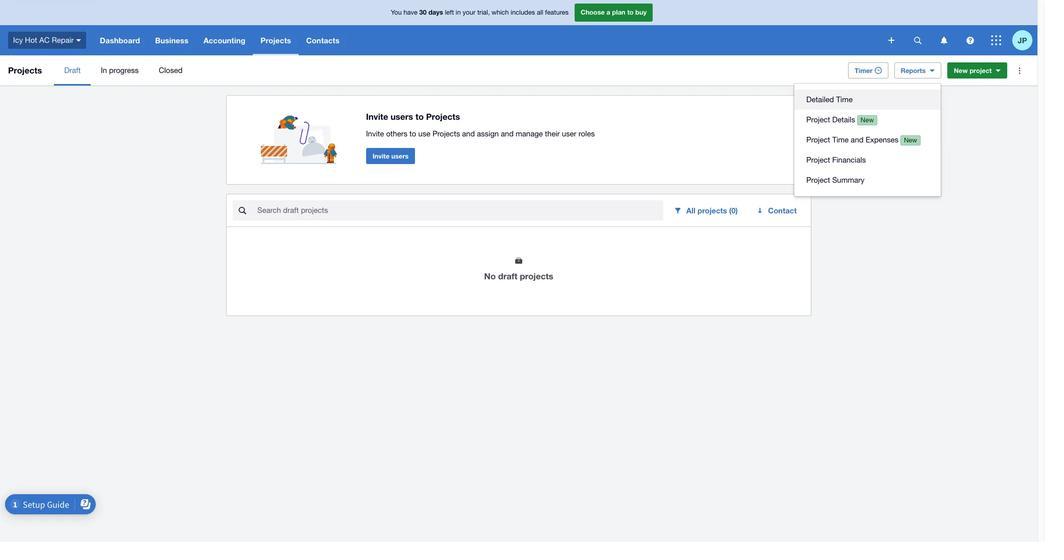 Task type: describe. For each thing, give the bounding box(es) containing it.
invite others to use projects and assign and manage their user roles
[[366, 129, 595, 138]]

invite users to projects
[[366, 111, 460, 122]]

closed
[[159, 66, 183, 75]]

others
[[386, 129, 408, 138]]

includes
[[511, 9, 535, 16]]

0 horizontal spatial and
[[463, 129, 475, 138]]

to inside banner
[[628, 8, 634, 16]]

plan
[[613, 8, 626, 16]]

2 horizontal spatial and
[[852, 136, 864, 144]]

time for project
[[833, 136, 849, 144]]

svg image left jp
[[992, 35, 1002, 45]]

banner containing jp
[[0, 0, 1038, 55]]

buy
[[636, 8, 647, 16]]

contacts
[[306, 36, 340, 45]]

trial,
[[478, 9, 490, 16]]

navigation inside banner
[[92, 25, 882, 55]]

dashboard link
[[92, 25, 148, 55]]

jp button
[[1013, 25, 1038, 55]]

project time and expenses
[[807, 136, 899, 144]]

svg image right svg icon
[[941, 37, 948, 44]]

all projects (0)
[[687, 206, 738, 215]]

reports
[[902, 67, 926, 75]]

choose a plan to buy
[[581, 8, 647, 16]]

clear image
[[789, 98, 810, 118]]

1 horizontal spatial and
[[501, 129, 514, 138]]

ac
[[39, 36, 50, 44]]

time for detailed
[[837, 95, 853, 104]]

draft
[[499, 271, 518, 282]]

choose
[[581, 8, 605, 16]]

contact
[[769, 206, 797, 215]]

new project button
[[948, 63, 1008, 79]]

business button
[[148, 25, 196, 55]]

project financials link
[[795, 150, 942, 170]]

jp
[[1019, 36, 1028, 45]]

projects inside popup button
[[261, 36, 291, 45]]

project for project time and expenses
[[807, 136, 831, 144]]

detailed time
[[807, 95, 853, 104]]

project summary link
[[795, 170, 942, 191]]

icy hot ac repair button
[[0, 25, 92, 55]]

have
[[404, 9, 418, 16]]

no draft projects
[[485, 271, 554, 282]]

project for project details
[[807, 115, 831, 124]]

timer
[[855, 67, 873, 75]]

details
[[833, 115, 856, 124]]

draft link
[[54, 55, 91, 86]]

accounting button
[[196, 25, 253, 55]]

new for time
[[905, 137, 918, 144]]

you have 30 days left in your trial, which includes all features
[[391, 8, 569, 16]]

project
[[970, 67, 993, 75]]

you
[[391, 9, 402, 16]]

detailed
[[807, 95, 835, 104]]

roles
[[579, 129, 595, 138]]

0 horizontal spatial projects
[[520, 271, 554, 282]]

30
[[420, 8, 427, 16]]

reports button
[[895, 63, 942, 79]]

svg image
[[915, 37, 922, 44]]

contacts button
[[299, 25, 347, 55]]

their
[[545, 129, 560, 138]]

list box containing detailed time
[[795, 84, 942, 197]]



Task type: vqa. For each thing, say whether or not it's contained in the screenshot.
code on the right bottom of page
no



Task type: locate. For each thing, give the bounding box(es) containing it.
project inside project summary link
[[807, 176, 831, 184]]

projects button
[[253, 25, 299, 55]]

4 project from the top
[[807, 176, 831, 184]]

3 project from the top
[[807, 156, 831, 164]]

projects
[[261, 36, 291, 45], [8, 65, 42, 76], [426, 111, 460, 122], [433, 129, 460, 138]]

new project
[[955, 67, 993, 75]]

users
[[391, 111, 413, 122], [392, 152, 409, 160]]

2 vertical spatial to
[[410, 129, 417, 138]]

your
[[463, 9, 476, 16]]

to left use
[[410, 129, 417, 138]]

in progress
[[101, 66, 139, 75]]

all
[[687, 206, 696, 215]]

project down detailed
[[807, 115, 831, 124]]

time down details
[[833, 136, 849, 144]]

invite for invite others to use projects and assign and manage their user roles
[[366, 129, 384, 138]]

invite left others
[[366, 129, 384, 138]]

use
[[419, 129, 431, 138]]

group
[[795, 84, 942, 197]]

invite up others
[[366, 111, 389, 122]]

0 horizontal spatial new
[[861, 116, 875, 124]]

projects down hot
[[8, 65, 42, 76]]

0 vertical spatial projects
[[698, 206, 728, 215]]

0 vertical spatial invite
[[366, 111, 389, 122]]

and up financials
[[852, 136, 864, 144]]

projects
[[698, 206, 728, 215], [520, 271, 554, 282]]

business
[[155, 36, 189, 45]]

to for projects
[[416, 111, 424, 122]]

left
[[445, 9, 454, 16]]

projects up use
[[426, 111, 460, 122]]

and
[[463, 129, 475, 138], [501, 129, 514, 138], [852, 136, 864, 144]]

invite users
[[373, 152, 409, 160]]

a
[[607, 8, 611, 16]]

navigation containing dashboard
[[92, 25, 882, 55]]

to
[[628, 8, 634, 16], [416, 111, 424, 122], [410, 129, 417, 138]]

financials
[[833, 156, 867, 164]]

to left buy
[[628, 8, 634, 16]]

invite for invite users
[[373, 152, 390, 160]]

1 vertical spatial time
[[833, 136, 849, 144]]

1 horizontal spatial new
[[905, 137, 918, 144]]

new for details
[[861, 116, 875, 124]]

hot
[[25, 36, 37, 44]]

new left project
[[955, 67, 969, 75]]

to up use
[[416, 111, 424, 122]]

draft
[[64, 66, 81, 75]]

svg image
[[992, 35, 1002, 45], [941, 37, 948, 44], [967, 37, 975, 44], [889, 37, 895, 43], [76, 39, 81, 42]]

banner
[[0, 0, 1038, 55]]

svg image left svg icon
[[889, 37, 895, 43]]

features
[[546, 9, 569, 16]]

contact button
[[751, 201, 806, 221]]

project
[[807, 115, 831, 124], [807, 136, 831, 144], [807, 156, 831, 164], [807, 176, 831, 184]]

svg image right repair
[[76, 39, 81, 42]]

new down detailed time link
[[861, 116, 875, 124]]

and left assign
[[463, 129, 475, 138]]

group containing detailed time
[[795, 84, 942, 197]]

projects inside popup button
[[698, 206, 728, 215]]

assign
[[477, 129, 499, 138]]

projects left (0)
[[698, 206, 728, 215]]

1 vertical spatial users
[[392, 152, 409, 160]]

0 vertical spatial new
[[955, 67, 969, 75]]

progress
[[109, 66, 139, 75]]

invite for invite users to projects
[[366, 111, 389, 122]]

svg image up new project
[[967, 37, 975, 44]]

new inside popup button
[[955, 67, 969, 75]]

manage
[[516, 129, 543, 138]]

and right assign
[[501, 129, 514, 138]]

new right expenses
[[905, 137, 918, 144]]

project down project details at the right top
[[807, 136, 831, 144]]

2 project from the top
[[807, 136, 831, 144]]

users for invite users to projects
[[391, 111, 413, 122]]

2 vertical spatial invite
[[373, 152, 390, 160]]

in
[[101, 66, 107, 75]]

1 vertical spatial to
[[416, 111, 424, 122]]

project summary
[[807, 176, 865, 184]]

svg image inside icy hot ac repair popup button
[[76, 39, 81, 42]]

icy hot ac repair
[[13, 36, 74, 44]]

accounting
[[204, 36, 246, 45]]

navigation
[[92, 25, 882, 55]]

2 vertical spatial new
[[905, 137, 918, 144]]

closed link
[[149, 55, 193, 86]]

projects right draft
[[520, 271, 554, 282]]

invite
[[366, 111, 389, 122], [366, 129, 384, 138], [373, 152, 390, 160]]

timer button
[[849, 63, 889, 79]]

in progress link
[[91, 55, 149, 86]]

no
[[485, 271, 496, 282]]

dashboard
[[100, 36, 140, 45]]

days
[[429, 8, 443, 16]]

users down others
[[392, 152, 409, 160]]

project up project summary
[[807, 156, 831, 164]]

1 project from the top
[[807, 115, 831, 124]]

more options image
[[1010, 60, 1030, 81]]

invite users link
[[366, 148, 415, 164]]

all
[[537, 9, 544, 16]]

all projects (0) button
[[668, 201, 747, 221]]

1 horizontal spatial projects
[[698, 206, 728, 215]]

user
[[562, 129, 577, 138]]

invite users to projects image
[[261, 104, 342, 164]]

1 vertical spatial invite
[[366, 129, 384, 138]]

project for project summary
[[807, 176, 831, 184]]

project financials
[[807, 156, 867, 164]]

summary
[[833, 176, 865, 184]]

new
[[955, 67, 969, 75], [861, 116, 875, 124], [905, 137, 918, 144]]

0 vertical spatial time
[[837, 95, 853, 104]]

project details
[[807, 115, 856, 124]]

0 vertical spatial users
[[391, 111, 413, 122]]

1 vertical spatial new
[[861, 116, 875, 124]]

expenses
[[866, 136, 899, 144]]

list box
[[795, 84, 942, 197]]

projects left contacts
[[261, 36, 291, 45]]

users up others
[[391, 111, 413, 122]]

users for invite users
[[392, 152, 409, 160]]

time
[[837, 95, 853, 104], [833, 136, 849, 144]]

to for use
[[410, 129, 417, 138]]

in
[[456, 9, 461, 16]]

(0)
[[730, 206, 738, 215]]

project for project financials
[[807, 156, 831, 164]]

project down project financials
[[807, 176, 831, 184]]

which
[[492, 9, 509, 16]]

2 horizontal spatial new
[[955, 67, 969, 75]]

detailed time link
[[795, 90, 942, 110]]

invite down others
[[373, 152, 390, 160]]

1 vertical spatial projects
[[520, 271, 554, 282]]

0 vertical spatial to
[[628, 8, 634, 16]]

repair
[[52, 36, 74, 44]]

Search draft projects search field
[[257, 201, 664, 220]]

icy
[[13, 36, 23, 44]]

time up details
[[837, 95, 853, 104]]

projects right use
[[433, 129, 460, 138]]



